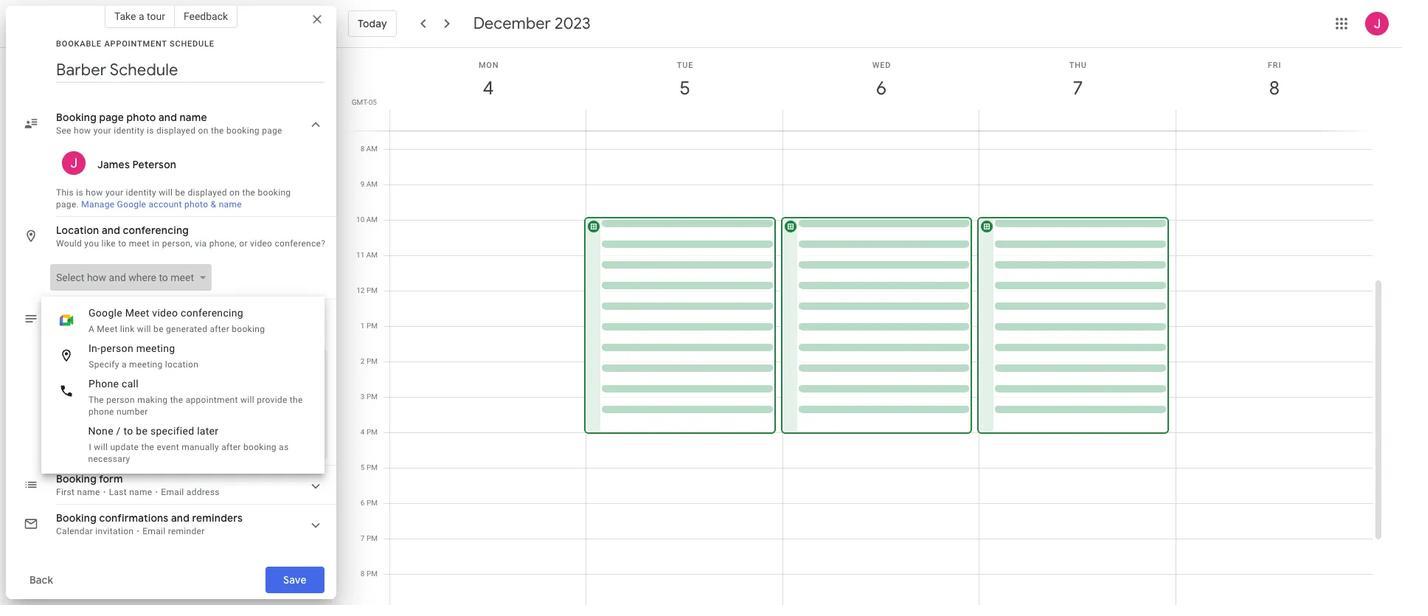 Task type: vqa. For each thing, say whether or not it's contained in the screenshot.
05
yes



Task type: describe. For each thing, give the bounding box(es) containing it.
be inside google meet video conferencing a meet link will be generated after booking
[[154, 324, 164, 334]]

page for booking
[[262, 125, 282, 136]]

booking for that
[[56, 333, 89, 343]]

thu
[[1070, 61, 1088, 70]]

name inside booking page photo and name see how your identity is displayed on the booking page
[[180, 111, 207, 124]]

11
[[356, 251, 365, 259]]

invitation
[[95, 526, 134, 536]]

number
[[117, 407, 148, 417]]

back button
[[18, 562, 65, 598]]

appear
[[250, 321, 279, 331]]

name right &
[[219, 199, 242, 210]]

8 for 8 am
[[361, 145, 365, 153]]

3 pm
[[361, 393, 378, 401]]

friday, december 8 element
[[1258, 72, 1292, 106]]

4 pm
[[361, 428, 378, 436]]

december
[[474, 13, 551, 34]]

on inside this is how your identity will be displayed on the booking page.
[[230, 187, 240, 198]]

mon 4
[[479, 61, 499, 100]]

12 pm
[[357, 286, 378, 294]]

video inside "location and conferencing would you like to meet in person, via phone, or video conference?"
[[250, 238, 272, 249]]

numbered list image
[[154, 355, 169, 372]]

Add title text field
[[56, 59, 325, 81]]

note
[[82, 321, 101, 331]]

8 pm
[[361, 570, 378, 578]]

necessary
[[89, 454, 131, 464]]

name right last
[[129, 487, 152, 497]]

pm for 12 pm
[[367, 286, 378, 294]]

confirmation
[[142, 333, 195, 343]]

and inside booking page photo and name see how your identity is displayed on the booking page
[[159, 111, 177, 124]]

via
[[195, 238, 207, 249]]

peterson
[[132, 158, 176, 171]]

0 vertical spatial google
[[117, 199, 146, 210]]

your inside booking page photo and name see how your identity is displayed on the booking page
[[93, 125, 111, 136]]

6 inside wed 6
[[876, 76, 886, 100]]

and inside "location and conferencing would you like to meet in person, via phone, or video conference?"
[[102, 224, 120, 237]]

booking for booking page photo and name see how your identity is displayed on the booking page
[[56, 111, 97, 124]]

and inside dropdown button
[[109, 272, 126, 283]]

8 column header
[[1176, 48, 1373, 131]]

the
[[89, 395, 104, 405]]

link
[[120, 324, 135, 334]]

is inside this is how your identity will be displayed on the booking page.
[[76, 187, 83, 198]]

tue
[[677, 61, 694, 70]]

last
[[109, 487, 127, 497]]

name down booking form
[[77, 487, 100, 497]]

a inside description add a note that explains your service. this will appear on your booking page and in confirmation emails.
[[75, 321, 80, 331]]

email reminder
[[143, 526, 205, 536]]

pm for 7 pm
[[367, 534, 378, 542]]

booking inside google meet video conferencing a meet link will be generated after booking
[[232, 324, 265, 334]]

grid containing 4
[[342, 48, 1385, 605]]

wed 6
[[873, 61, 892, 100]]

on for name
[[198, 125, 209, 136]]

am for 9 am
[[367, 180, 378, 188]]

phone
[[89, 407, 114, 417]]

take a tour button
[[105, 4, 175, 28]]

select how and where to meet button
[[50, 264, 212, 291]]

how inside this is how your identity will be displayed on the booking page.
[[86, 187, 103, 198]]

email for email reminder
[[143, 526, 166, 536]]

appointment
[[104, 39, 167, 49]]

/
[[117, 425, 121, 437]]

google inside google meet video conferencing a meet link will be generated after booking
[[89, 307, 122, 319]]

gmt-
[[352, 98, 369, 106]]

1 vertical spatial meeting
[[129, 359, 163, 370]]

how inside dropdown button
[[87, 272, 106, 283]]

bookable
[[56, 39, 102, 49]]

emails.
[[197, 333, 227, 343]]

address
[[187, 487, 220, 497]]

appointment
[[186, 395, 238, 405]]

underline image
[[121, 355, 136, 372]]

your right appear
[[294, 321, 312, 331]]

5 column header
[[586, 48, 784, 131]]

displayed inside this is how your identity will be displayed on the booking page.
[[188, 187, 227, 198]]

or
[[239, 238, 248, 249]]

as
[[279, 442, 289, 452]]

1 horizontal spatial photo
[[184, 199, 208, 210]]

none
[[89, 425, 114, 437]]

specify
[[89, 359, 119, 370]]

7 pm
[[361, 534, 378, 542]]

on for that
[[281, 321, 292, 331]]

the right making
[[170, 395, 183, 405]]

email for email address
[[161, 487, 184, 497]]

&
[[211, 199, 216, 210]]

none / to be specified later i will update the event manually after booking as necessary
[[89, 425, 289, 464]]

2023
[[555, 13, 591, 34]]

reminders
[[192, 511, 243, 525]]

explains
[[122, 321, 156, 331]]

monday, december 4 element
[[472, 72, 506, 106]]

person,
[[162, 238, 193, 249]]

am for 11 am
[[367, 251, 378, 259]]

today
[[358, 17, 387, 30]]

thu 7
[[1070, 61, 1088, 100]]

2 pm
[[361, 357, 378, 365]]

1 vertical spatial 4
[[361, 428, 365, 436]]

wed
[[873, 61, 892, 70]]

feedback button
[[175, 4, 238, 28]]

booking page photo and name see how your identity is displayed on the booking page
[[56, 111, 282, 136]]

booking inside this is how your identity will be displayed on the booking page.
[[258, 187, 291, 198]]

tue 5
[[677, 61, 694, 100]]

am for 8 am
[[367, 145, 378, 153]]

tour
[[147, 10, 165, 22]]

first name
[[56, 487, 100, 497]]

1 vertical spatial 7
[[361, 534, 365, 542]]

today button
[[348, 6, 397, 41]]

calendar invitation
[[56, 526, 134, 536]]

person inside phone call the person making the appointment will provide the phone number
[[106, 395, 135, 405]]

be inside this is how your identity will be displayed on the booking page.
[[175, 187, 185, 198]]

person inside in-person meeting specify a meeting location
[[101, 342, 134, 354]]

later
[[197, 425, 219, 437]]

11 am
[[356, 251, 378, 259]]

1 vertical spatial 5
[[361, 463, 365, 472]]

10
[[356, 215, 365, 224]]

how inside booking page photo and name see how your identity is displayed on the booking page
[[74, 125, 91, 136]]

like
[[102, 238, 116, 249]]

location
[[165, 359, 198, 370]]

booking form
[[56, 472, 123, 486]]

will for meet
[[137, 324, 151, 334]]

where
[[129, 272, 156, 283]]

1 vertical spatial 6
[[361, 499, 365, 507]]

booking for specified
[[243, 442, 276, 452]]

calendar
[[56, 526, 93, 536]]

page for description
[[92, 333, 112, 343]]

to inside none / to be specified later i will update the event manually after booking as necessary
[[124, 425, 134, 437]]

add
[[56, 321, 73, 331]]



Task type: locate. For each thing, give the bounding box(es) containing it.
form
[[99, 472, 123, 486]]

the for the
[[290, 395, 303, 405]]

1 vertical spatial person
[[106, 395, 135, 405]]

0 vertical spatial 6
[[876, 76, 886, 100]]

1 horizontal spatial this
[[214, 321, 231, 331]]

meet right like
[[129, 238, 150, 249]]

after right 'generated'
[[210, 324, 230, 334]]

0 horizontal spatial 4
[[361, 428, 365, 436]]

video right or
[[250, 238, 272, 249]]

1 vertical spatial google
[[89, 307, 122, 319]]

pm down 3 pm
[[367, 428, 378, 436]]

see
[[56, 125, 71, 136]]

i
[[89, 442, 91, 452]]

5 pm
[[361, 463, 378, 472]]

meet up explains
[[125, 307, 149, 319]]

james peterson
[[97, 158, 176, 171]]

confirmations
[[99, 511, 169, 525]]

person
[[101, 342, 134, 354], [106, 395, 135, 405]]

on right appear
[[281, 321, 292, 331]]

1 horizontal spatial is
[[147, 125, 154, 136]]

how right select
[[87, 272, 106, 283]]

0 horizontal spatial 6
[[361, 499, 365, 507]]

google up the that
[[89, 307, 122, 319]]

update
[[110, 442, 139, 452]]

displayed inside booking page photo and name see how your identity is displayed on the booking page
[[156, 125, 196, 136]]

booking up calendar
[[56, 511, 97, 525]]

take a tour
[[114, 10, 165, 22]]

the right provide
[[290, 395, 303, 405]]

2
[[361, 357, 365, 365]]

0 horizontal spatial be
[[136, 425, 148, 437]]

8 down 7 pm
[[361, 570, 365, 578]]

manage google account photo & name link
[[81, 199, 242, 210]]

7 column header
[[979, 48, 1177, 131]]

a left tour
[[139, 10, 144, 22]]

1 pm from the top
[[367, 286, 378, 294]]

8 for 8 pm
[[361, 570, 365, 578]]

the for later
[[141, 442, 154, 452]]

to inside select how and where to meet dropdown button
[[159, 272, 168, 283]]

1 vertical spatial to
[[159, 272, 168, 283]]

0 horizontal spatial on
[[198, 125, 209, 136]]

4 down mon
[[482, 76, 493, 100]]

12
[[357, 286, 365, 294]]

your inside this is how your identity will be displayed on the booking page.
[[105, 187, 123, 198]]

conferencing inside "location and conferencing would you like to meet in person, via phone, or video conference?"
[[123, 224, 189, 237]]

manually
[[181, 442, 219, 452]]

0 vertical spatial conferencing
[[123, 224, 189, 237]]

meet
[[129, 238, 150, 249], [171, 272, 194, 283]]

1 vertical spatial on
[[230, 187, 240, 198]]

6 down the wed
[[876, 76, 886, 100]]

0 vertical spatial booking
[[56, 111, 97, 124]]

4 down 3
[[361, 428, 365, 436]]

on inside description add a note that explains your service. this will appear on your booking page and in confirmation emails.
[[281, 321, 292, 331]]

in down explains
[[132, 333, 140, 343]]

grid
[[342, 48, 1385, 605]]

google right 'manage'
[[117, 199, 146, 210]]

7 down thu
[[1072, 76, 1083, 100]]

how up 'manage'
[[86, 187, 103, 198]]

2 booking from the top
[[56, 472, 97, 486]]

0 vertical spatial page
[[99, 111, 124, 124]]

2 vertical spatial how
[[87, 272, 106, 283]]

last name
[[109, 487, 152, 497]]

am for 10 am
[[367, 215, 378, 224]]

is inside booking page photo and name see how your identity is displayed on the booking page
[[147, 125, 154, 136]]

4 pm from the top
[[367, 393, 378, 401]]

will inside none / to be specified later i will update the event manually after booking as necessary
[[94, 442, 108, 452]]

is up peterson
[[147, 125, 154, 136]]

wednesday, december 6 element
[[865, 72, 899, 106]]

displayed
[[156, 125, 196, 136], [188, 187, 227, 198]]

booking up see
[[56, 111, 97, 124]]

pm for 6 pm
[[367, 499, 378, 507]]

and up reminder
[[171, 511, 190, 525]]

on down add title text box
[[198, 125, 209, 136]]

booking inside description add a note that explains your service. this will appear on your booking page and in confirmation emails.
[[56, 333, 89, 343]]

1 vertical spatial meet
[[171, 272, 194, 283]]

meet inside select how and where to meet dropdown button
[[171, 272, 194, 283]]

6
[[876, 76, 886, 100], [361, 499, 365, 507]]

pm for 5 pm
[[367, 463, 378, 472]]

identity up manage google account photo & name
[[126, 187, 156, 198]]

feedback
[[184, 10, 228, 22]]

select how and where to meet
[[56, 272, 194, 283]]

the inside booking page photo and name see how your identity is displayed on the booking page
[[211, 125, 224, 136]]

video up confirmation
[[152, 307, 178, 319]]

pm down 5 pm
[[367, 499, 378, 507]]

select
[[56, 272, 84, 283]]

in-person meeting
specify a meeting location menu item
[[41, 338, 325, 373]]

booking
[[227, 125, 260, 136], [258, 187, 291, 198], [232, 324, 265, 334], [56, 333, 89, 343], [243, 442, 276, 452]]

1 vertical spatial page
[[262, 125, 282, 136]]

conferencing up person,
[[123, 224, 189, 237]]

email address
[[161, 487, 220, 497]]

0 vertical spatial video
[[250, 238, 272, 249]]

fri
[[1268, 61, 1282, 70]]

video
[[250, 238, 272, 249], [152, 307, 178, 319]]

manage
[[81, 199, 115, 210]]

conferencing inside google meet video conferencing a meet link will be generated after booking
[[181, 307, 243, 319]]

james
[[97, 158, 130, 171]]

0 horizontal spatial photo
[[127, 111, 156, 124]]

1 vertical spatial 8
[[361, 145, 365, 153]]

name
[[180, 111, 207, 124], [219, 199, 242, 210], [77, 487, 100, 497], [129, 487, 152, 497]]

is up the page.
[[76, 187, 83, 198]]

0 vertical spatial photo
[[127, 111, 156, 124]]

your up 'manage'
[[105, 187, 123, 198]]

booking inside none / to be specified later i will update the event manually after booking as necessary
[[243, 442, 276, 452]]

pm right 2
[[367, 357, 378, 365]]

meet right a
[[97, 324, 118, 334]]

identity inside booking page photo and name see how your identity is displayed on the booking page
[[114, 125, 144, 136]]

3 am from the top
[[367, 215, 378, 224]]

4 inside mon 4
[[482, 76, 493, 100]]

8 up '9'
[[361, 145, 365, 153]]

google meet video conferencing
a meet link will be generated after booking menu item
[[41, 303, 325, 338]]

8
[[1269, 76, 1279, 100], [361, 145, 365, 153], [361, 570, 365, 578]]

7 pm from the top
[[367, 499, 378, 507]]

displayed up &
[[188, 187, 227, 198]]

identity inside this is how your identity will be displayed on the booking page.
[[126, 187, 156, 198]]

will left appear
[[234, 321, 248, 331]]

to right like
[[118, 238, 127, 249]]

the left the event
[[141, 442, 154, 452]]

1 vertical spatial booking
[[56, 472, 97, 486]]

reminder
[[168, 526, 205, 536]]

identity
[[114, 125, 144, 136], [126, 187, 156, 198]]

meeting up numbered list 'icon'
[[136, 342, 175, 354]]

this inside description add a note that explains your service. this will appear on your booking page and in confirmation emails.
[[214, 321, 231, 331]]

identity up james peterson
[[114, 125, 144, 136]]

0 vertical spatial on
[[198, 125, 209, 136]]

2 vertical spatial 8
[[361, 570, 365, 578]]

booking for name
[[227, 125, 260, 136]]

phone
[[89, 378, 119, 390]]

pm down the "6 pm"
[[367, 534, 378, 542]]

0 horizontal spatial meet
[[129, 238, 150, 249]]

1 vertical spatial after
[[221, 442, 241, 452]]

meet down person,
[[171, 272, 194, 283]]

mon
[[479, 61, 499, 70]]

1 horizontal spatial 6
[[876, 76, 886, 100]]

manage google account photo & name
[[81, 199, 242, 210]]

1 vertical spatial a
[[75, 321, 80, 331]]

1 horizontal spatial in
[[152, 238, 160, 249]]

0 vertical spatial person
[[101, 342, 134, 354]]

pm right 3
[[367, 393, 378, 401]]

5 pm from the top
[[367, 428, 378, 436]]

the down add title text box
[[211, 125, 224, 136]]

and up peterson
[[159, 111, 177, 124]]

on up or
[[230, 187, 240, 198]]

0 vertical spatial 5
[[679, 76, 690, 100]]

1 vertical spatial be
[[154, 324, 164, 334]]

1 vertical spatial conferencing
[[181, 307, 243, 319]]

after right 'manually'
[[221, 442, 241, 452]]

to right the where
[[159, 272, 168, 283]]

google meet video conferencing a meet link will be generated after booking
[[89, 307, 265, 334]]

0 vertical spatial identity
[[114, 125, 144, 136]]

5 down 4 pm
[[361, 463, 365, 472]]

pm for 2 pm
[[367, 357, 378, 365]]

making
[[137, 395, 168, 405]]

2 am from the top
[[367, 180, 378, 188]]

5
[[679, 76, 690, 100], [361, 463, 365, 472]]

9
[[361, 180, 365, 188]]

you
[[84, 238, 99, 249]]

3
[[361, 393, 365, 401]]

and down the that
[[114, 333, 130, 343]]

will left provide
[[241, 395, 255, 405]]

1 vertical spatial email
[[143, 526, 166, 536]]

email left address
[[161, 487, 184, 497]]

0 horizontal spatial 7
[[361, 534, 365, 542]]

2 vertical spatial be
[[136, 425, 148, 437]]

call
[[122, 378, 139, 390]]

0 vertical spatial to
[[118, 238, 127, 249]]

phone,
[[209, 238, 237, 249]]

italic image
[[94, 355, 109, 372]]

1 horizontal spatial on
[[230, 187, 240, 198]]

2 vertical spatial booking
[[56, 511, 97, 525]]

after inside google meet video conferencing a meet link will be generated after booking
[[210, 324, 230, 334]]

8 pm from the top
[[367, 534, 378, 542]]

1 horizontal spatial a
[[121, 359, 127, 370]]

1 vertical spatial video
[[152, 307, 178, 319]]

8 am
[[361, 145, 378, 153]]

0 vertical spatial after
[[210, 324, 230, 334]]

0 horizontal spatial this
[[56, 187, 74, 198]]

1 horizontal spatial be
[[154, 324, 164, 334]]

will inside google meet video conferencing a meet link will be generated after booking
[[137, 324, 151, 334]]

1 pm
[[361, 322, 378, 330]]

bold image
[[68, 355, 83, 372]]

meeting up call
[[129, 359, 163, 370]]

booking inside booking page photo and name see how your identity is displayed on the booking page
[[227, 125, 260, 136]]

2 vertical spatial on
[[281, 321, 292, 331]]

in inside "location and conferencing would you like to meet in person, via phone, or video conference?"
[[152, 238, 160, 249]]

3 booking from the top
[[56, 511, 97, 525]]

0 vertical spatial this
[[56, 187, 74, 198]]

photo left &
[[184, 199, 208, 210]]

booking for booking confirmations and reminders
[[56, 511, 97, 525]]

0 vertical spatial meet
[[129, 238, 150, 249]]

and inside description add a note that explains your service. this will appear on your booking page and in confirmation emails.
[[114, 333, 130, 343]]

will right i
[[94, 442, 108, 452]]

how right see
[[74, 125, 91, 136]]

how
[[74, 125, 91, 136], [86, 187, 103, 198], [87, 272, 106, 283]]

0 horizontal spatial video
[[152, 307, 178, 319]]

1 horizontal spatial 5
[[679, 76, 690, 100]]

0 vertical spatial displayed
[[156, 125, 196, 136]]

0 vertical spatial meet
[[125, 307, 149, 319]]

the for will
[[242, 187, 256, 198]]

am right 11 at the top
[[367, 251, 378, 259]]

description add a note that explains your service. this will appear on your booking page and in confirmation emails.
[[56, 306, 312, 343]]

phone call the person making the appointment will provide the phone number
[[89, 378, 303, 417]]

am right '9'
[[367, 180, 378, 188]]

person up number
[[106, 395, 135, 405]]

2 pm from the top
[[367, 322, 378, 330]]

in-person meeting specify a meeting location
[[89, 342, 198, 370]]

a right add on the bottom
[[75, 321, 80, 331]]

booking for booking form
[[56, 472, 97, 486]]

0 horizontal spatial in
[[132, 333, 140, 343]]

6 column header
[[783, 48, 980, 131]]

1 am from the top
[[367, 145, 378, 153]]

pm down 7 pm
[[367, 570, 378, 578]]

event
[[157, 442, 179, 452]]

0 vertical spatial meeting
[[136, 342, 175, 354]]

0 horizontal spatial 5
[[361, 463, 365, 472]]

person up underline icon
[[101, 342, 134, 354]]

booking up first name
[[56, 472, 97, 486]]

a up call
[[121, 359, 127, 370]]

phone call
the person making the appointment will provide the phone number menu item
[[41, 373, 325, 421]]

2 vertical spatial page
[[92, 333, 112, 343]]

this is how your identity will be displayed on the booking page.
[[56, 187, 291, 210]]

0 horizontal spatial meet
[[97, 324, 118, 334]]

to inside "location and conferencing would you like to meet in person, via phone, or video conference?"
[[118, 238, 127, 249]]

0 vertical spatial be
[[175, 187, 185, 198]]

0 vertical spatial in
[[152, 238, 160, 249]]

back
[[29, 573, 53, 587]]

1 vertical spatial in
[[132, 333, 140, 343]]

will inside this is how your identity will be displayed on the booking page.
[[159, 187, 173, 198]]

pm right 12
[[367, 286, 378, 294]]

0 vertical spatial 4
[[482, 76, 493, 100]]

email down booking confirmations and reminders
[[143, 526, 166, 536]]

formatting options toolbar
[[56, 350, 328, 381]]

account
[[149, 199, 182, 210]]

6 down 5 pm
[[361, 499, 365, 507]]

conferencing up the service. at bottom
[[181, 307, 243, 319]]

the inside this is how your identity will be displayed on the booking page.
[[242, 187, 256, 198]]

be inside none / to be specified later i will update the event manually after booking as necessary
[[136, 425, 148, 437]]

1 vertical spatial photo
[[184, 199, 208, 210]]

8 down fri
[[1269, 76, 1279, 100]]

4 am from the top
[[367, 251, 378, 259]]

5 down the tue
[[679, 76, 690, 100]]

your up confirmation
[[159, 321, 177, 331]]

will up the account
[[159, 187, 173, 198]]

5 inside tue 5
[[679, 76, 690, 100]]

after
[[210, 324, 230, 334], [221, 442, 241, 452]]

pm for 3 pm
[[367, 393, 378, 401]]

generated
[[166, 324, 208, 334]]

a inside take a tour button
[[139, 10, 144, 22]]

2 horizontal spatial be
[[175, 187, 185, 198]]

0 vertical spatial is
[[147, 125, 154, 136]]

booking inside booking page photo and name see how your identity is displayed on the booking page
[[56, 111, 97, 124]]

1 vertical spatial identity
[[126, 187, 156, 198]]

will for call
[[241, 395, 255, 405]]

1 horizontal spatial 4
[[482, 76, 493, 100]]

will inside phone call the person making the appointment will provide the phone number
[[241, 395, 255, 405]]

1 horizontal spatial meet
[[125, 307, 149, 319]]

fri 8
[[1268, 61, 1282, 100]]

0 vertical spatial a
[[139, 10, 144, 22]]

am right the 10 on the top left of the page
[[367, 215, 378, 224]]

displayed up peterson
[[156, 125, 196, 136]]

9 pm from the top
[[367, 570, 378, 578]]

0 horizontal spatial a
[[75, 321, 80, 331]]

0 vertical spatial email
[[161, 487, 184, 497]]

pm right 1
[[367, 322, 378, 330]]

meeting
[[136, 342, 175, 354], [129, 359, 163, 370]]

description
[[56, 306, 114, 320]]

take
[[114, 10, 136, 22]]

that
[[103, 321, 120, 331]]

3 pm from the top
[[367, 357, 378, 365]]

2 horizontal spatial a
[[139, 10, 144, 22]]

a inside in-person meeting specify a meeting location
[[121, 359, 127, 370]]

4 column header
[[390, 48, 587, 131]]

10 am
[[356, 215, 378, 224]]

7 down the "6 pm"
[[361, 534, 365, 542]]

2 horizontal spatial on
[[281, 321, 292, 331]]

to right / at the bottom of page
[[124, 425, 134, 437]]

0 vertical spatial 8
[[1269, 76, 1279, 100]]

the up or
[[242, 187, 256, 198]]

1
[[361, 322, 365, 330]]

9 am
[[361, 180, 378, 188]]

Description text field
[[62, 379, 322, 453]]

name down add title text box
[[180, 111, 207, 124]]

will for /
[[94, 442, 108, 452]]

video inside google meet video conferencing a meet link will be generated after booking
[[152, 307, 178, 319]]

1 vertical spatial how
[[86, 187, 103, 198]]

will right link
[[137, 324, 151, 334]]

1 vertical spatial is
[[76, 187, 83, 198]]

the
[[211, 125, 224, 136], [242, 187, 256, 198], [170, 395, 183, 405], [290, 395, 303, 405], [141, 442, 154, 452]]

pm for 4 pm
[[367, 428, 378, 436]]

0 horizontal spatial is
[[76, 187, 83, 198]]

page.
[[56, 199, 79, 210]]

photo up james peterson
[[127, 111, 156, 124]]

pm for 1 pm
[[367, 322, 378, 330]]

1 vertical spatial meet
[[97, 324, 118, 334]]

tuesday, december 5 element
[[668, 72, 702, 106]]

0 vertical spatial 7
[[1072, 76, 1083, 100]]

1 booking from the top
[[56, 111, 97, 124]]

8 inside fri 8
[[1269, 76, 1279, 100]]

your up james
[[93, 125, 111, 136]]

pm for 8 pm
[[367, 570, 378, 578]]

this up "emails."
[[214, 321, 231, 331]]

2 vertical spatial to
[[124, 425, 134, 437]]

and left the where
[[109, 272, 126, 283]]

1 horizontal spatial 7
[[1072, 76, 1083, 100]]

6 pm from the top
[[367, 463, 378, 472]]

pm down 4 pm
[[367, 463, 378, 472]]

thursday, december 7 element
[[1061, 72, 1095, 106]]

a
[[89, 324, 95, 334]]

this inside this is how your identity will be displayed on the booking page.
[[56, 187, 74, 198]]

page inside description add a note that explains your service. this will appear on your booking page and in confirmation emails.
[[92, 333, 112, 343]]

gmt-05
[[352, 98, 377, 106]]

will inside description add a note that explains your service. this will appear on your booking page and in confirmation emails.
[[234, 321, 248, 331]]

meet inside "location and conferencing would you like to meet in person, via phone, or video conference?"
[[129, 238, 150, 249]]

pm
[[367, 286, 378, 294], [367, 322, 378, 330], [367, 357, 378, 365], [367, 393, 378, 401], [367, 428, 378, 436], [367, 463, 378, 472], [367, 499, 378, 507], [367, 534, 378, 542], [367, 570, 378, 578]]

2 vertical spatial a
[[121, 359, 127, 370]]

bookable appointment schedule
[[56, 39, 215, 49]]

on inside booking page photo and name see how your identity is displayed on the booking page
[[198, 125, 209, 136]]

1 vertical spatial displayed
[[188, 187, 227, 198]]

in left person,
[[152, 238, 160, 249]]

photo inside booking page photo and name see how your identity is displayed on the booking page
[[127, 111, 156, 124]]

to
[[118, 238, 127, 249], [159, 272, 168, 283], [124, 425, 134, 437]]

your
[[93, 125, 111, 136], [105, 187, 123, 198], [159, 321, 177, 331], [294, 321, 312, 331]]

1 vertical spatial this
[[214, 321, 231, 331]]

a
[[139, 10, 144, 22], [75, 321, 80, 331], [121, 359, 127, 370]]

and up like
[[102, 224, 120, 237]]

am
[[367, 145, 378, 153], [367, 180, 378, 188], [367, 215, 378, 224], [367, 251, 378, 259]]

booking confirmations and reminders
[[56, 511, 243, 525]]

7 inside thu 7
[[1072, 76, 1083, 100]]

0 vertical spatial how
[[74, 125, 91, 136]]

location and conferencing would you like to meet in person, via phone, or video conference?
[[56, 224, 326, 249]]

after inside none / to be specified later i will update the event manually after booking as necessary
[[221, 442, 241, 452]]

in inside description add a note that explains your service. this will appear on your booking page and in confirmation emails.
[[132, 333, 140, 343]]

1 horizontal spatial meet
[[171, 272, 194, 283]]

1 horizontal spatial video
[[250, 238, 272, 249]]

this up the page.
[[56, 187, 74, 198]]

the inside none / to be specified later i will update the event manually after booking as necessary
[[141, 442, 154, 452]]

am up 9 am
[[367, 145, 378, 153]]

bulleted list image
[[181, 355, 196, 372]]



